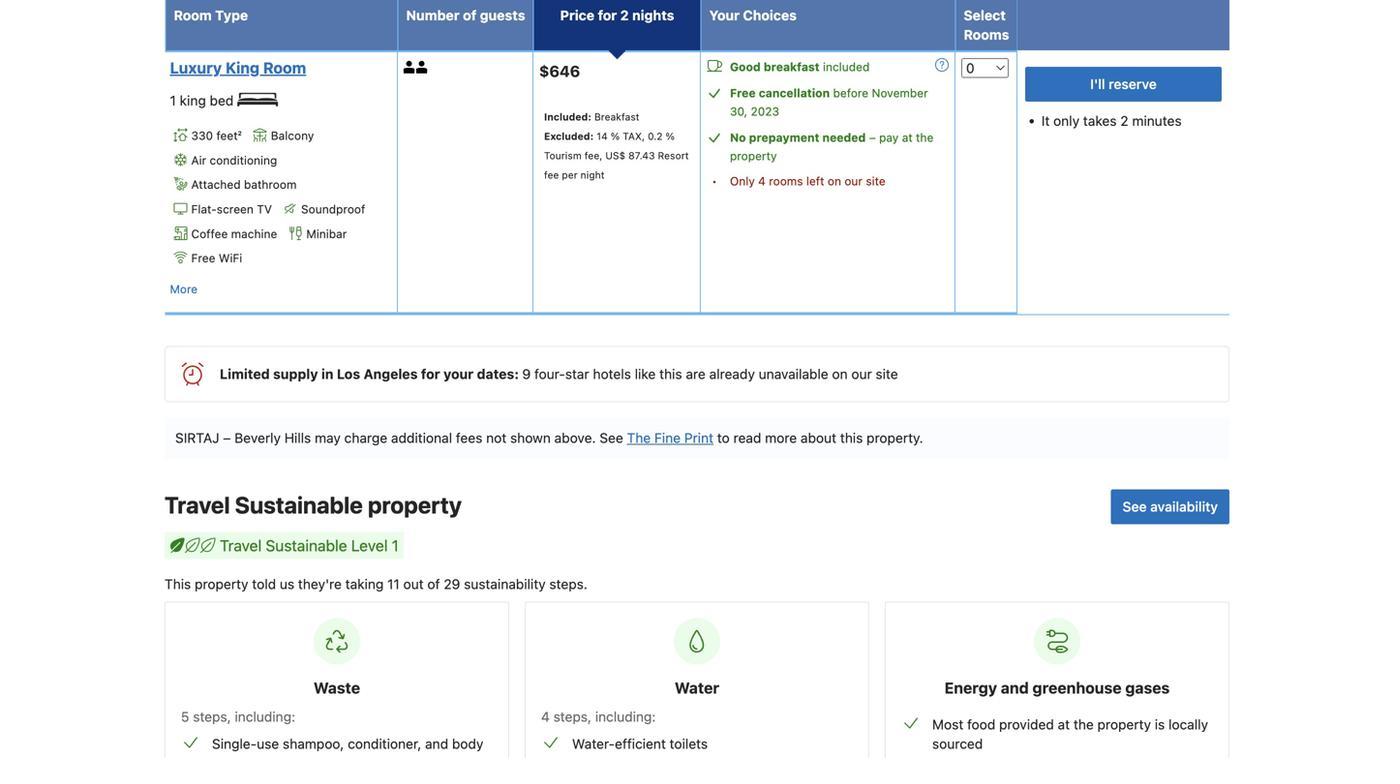 Task type: describe. For each thing, give the bounding box(es) containing it.
hills
[[284, 430, 311, 446]]

fine
[[655, 430, 681, 446]]

shampoo,
[[283, 736, 344, 752]]

needed
[[823, 131, 866, 144]]

occupancy image
[[416, 61, 429, 74]]

use
[[257, 736, 279, 752]]

it
[[1042, 113, 1050, 129]]

free cancellation
[[730, 86, 830, 100]]

air
[[191, 153, 206, 167]]

0 horizontal spatial 4
[[541, 709, 550, 725]]

included: breakfast
[[544, 111, 640, 123]]

1 horizontal spatial room
[[263, 59, 306, 77]]

0 horizontal spatial of
[[427, 576, 440, 592]]

water-efficient toilets
[[572, 736, 708, 752]]

king
[[226, 59, 260, 77]]

no prepayment needed
[[730, 131, 866, 144]]

travel for travel sustainable property
[[165, 492, 230, 519]]

luxury king room
[[170, 59, 306, 77]]

flat-screen tv
[[191, 202, 272, 216]]

more
[[765, 430, 797, 446]]

type
[[215, 7, 248, 23]]

330
[[191, 129, 213, 142]]

us$
[[605, 150, 626, 161]]

food
[[967, 717, 996, 733]]

energy
[[945, 679, 997, 697]]

steps, for water
[[553, 709, 592, 725]]

single-
[[212, 736, 257, 752]]

free for free cancellation
[[730, 86, 756, 100]]

most
[[932, 717, 964, 733]]

waste
[[314, 679, 360, 697]]

already
[[709, 366, 755, 382]]

0 horizontal spatial for
[[421, 366, 440, 382]]

coffee
[[191, 227, 228, 240]]

number
[[406, 7, 460, 23]]

prepayment
[[749, 131, 820, 144]]

0 vertical spatial our
[[845, 174, 863, 188]]

•
[[712, 174, 717, 188]]

efficient
[[615, 736, 666, 752]]

attached bathroom
[[191, 178, 297, 191]]

cancellation
[[759, 86, 830, 100]]

the inside – pay at the property
[[916, 131, 934, 144]]

body
[[452, 736, 484, 752]]

0 vertical spatial site
[[866, 174, 886, 188]]

minutes
[[1132, 113, 1182, 129]]

0 vertical spatial see
[[600, 430, 623, 446]]

steps.
[[549, 576, 588, 592]]

not for fees
[[486, 430, 507, 446]]

29
[[444, 576, 460, 592]]

availability
[[1151, 499, 1218, 515]]

limited supply in los angeles for your dates: 9 four-star hotels like this are already unavailable on our site
[[220, 366, 898, 382]]

only 4 rooms left on our site
[[730, 174, 886, 188]]

1 vertical spatial 1
[[392, 537, 399, 555]]

more details on meals and payment options image
[[935, 58, 949, 72]]

0.2
[[648, 130, 663, 142]]

1 king bed
[[170, 92, 237, 108]]

0 horizontal spatial 2
[[620, 7, 629, 23]]

night
[[581, 169, 605, 181]]

property inside 'most food provided at the property is locally sourced'
[[1098, 717, 1151, 733]]

1 vertical spatial our
[[851, 366, 872, 382]]

room type
[[174, 7, 248, 23]]

print
[[684, 430, 714, 446]]

water-
[[572, 736, 615, 752]]

angeles
[[364, 366, 418, 382]]

number of guests
[[406, 7, 525, 23]]

taking
[[345, 576, 384, 592]]

us
[[280, 576, 294, 592]]

including: for water
[[595, 709, 656, 725]]

guests
[[480, 7, 525, 23]]

more for first more link from the top of the page
[[170, 19, 198, 33]]

free wifi
[[191, 251, 242, 265]]

breakfast
[[594, 111, 640, 123]]

coffee machine
[[191, 227, 277, 240]]

before november 30, 2023
[[730, 86, 928, 118]]

machine
[[231, 227, 277, 240]]

star
[[565, 366, 589, 382]]

– inside – pay at the property
[[869, 131, 876, 144]]

los
[[337, 366, 360, 382]]

only
[[730, 174, 755, 188]]

5 steps, including:
[[181, 709, 295, 725]]

at inside 'most food provided at the property is locally sourced'
[[1058, 717, 1070, 733]]

1 horizontal spatial for
[[598, 7, 617, 23]]

fee
[[544, 169, 559, 181]]

like
[[635, 366, 656, 382]]

wifi
[[219, 251, 242, 265]]

rooms
[[769, 174, 803, 188]]

charge
[[344, 430, 387, 446]]

fee,
[[585, 150, 603, 161]]

locally
[[1169, 717, 1208, 733]]

water
[[675, 679, 719, 697]]

read
[[734, 430, 761, 446]]

single-use shampoo, conditioner, and body wash bottles not used
[[212, 736, 484, 758]]

the
[[627, 430, 651, 446]]

the inside 'most food provided at the property is locally sourced'
[[1074, 717, 1094, 733]]

king
[[180, 92, 206, 108]]

about
[[801, 430, 837, 446]]

included
[[823, 60, 870, 74]]

used
[[319, 755, 350, 758]]

$646
[[539, 62, 580, 80]]

at inside – pay at the property
[[902, 131, 913, 144]]

this
[[165, 576, 191, 592]]



Task type: vqa. For each thing, say whether or not it's contained in the screenshot.
from within Starting from $338
no



Task type: locate. For each thing, give the bounding box(es) containing it.
i'll reserve button
[[1025, 67, 1222, 102]]

greenhouse
[[1033, 679, 1122, 697]]

travel down "sirtaj"
[[165, 492, 230, 519]]

1 vertical spatial the
[[1074, 717, 1094, 733]]

0 vertical spatial at
[[902, 131, 913, 144]]

0 vertical spatial free
[[730, 86, 756, 100]]

330 feet²
[[191, 129, 242, 142]]

2 more from the top
[[170, 282, 198, 296]]

0 vertical spatial this
[[659, 366, 682, 382]]

this right about
[[840, 430, 863, 446]]

for
[[598, 7, 617, 23], [421, 366, 440, 382]]

property
[[730, 149, 777, 163], [368, 492, 462, 519], [195, 576, 248, 592], [1098, 717, 1151, 733]]

1 vertical spatial and
[[425, 736, 448, 752]]

1 more link from the top
[[170, 16, 198, 36]]

the down greenhouse
[[1074, 717, 1094, 733]]

excluded:
[[544, 130, 594, 142]]

14
[[597, 130, 608, 142]]

of
[[463, 7, 477, 23], [427, 576, 440, 592]]

are
[[686, 366, 706, 382]]

0 vertical spatial room
[[174, 7, 212, 23]]

1 left king
[[170, 92, 176, 108]]

gases
[[1126, 679, 1170, 697]]

sustainable for property
[[235, 492, 363, 519]]

is
[[1155, 717, 1165, 733]]

0 horizontal spatial –
[[223, 430, 231, 446]]

property down no
[[730, 149, 777, 163]]

out
[[403, 576, 424, 592]]

1 vertical spatial more link
[[170, 280, 198, 299]]

1 horizontal spatial %
[[666, 130, 675, 142]]

good breakfast included
[[730, 60, 870, 74]]

0 vertical spatial not
[[486, 430, 507, 446]]

1 vertical spatial this
[[840, 430, 863, 446]]

see availability
[[1123, 499, 1218, 515]]

0 horizontal spatial including:
[[235, 709, 295, 725]]

minibar
[[306, 227, 347, 240]]

not down shampoo,
[[295, 755, 315, 758]]

0 horizontal spatial this
[[659, 366, 682, 382]]

1 steps, from the left
[[193, 709, 231, 725]]

0 vertical spatial sustainable
[[235, 492, 363, 519]]

and up provided
[[1001, 679, 1029, 697]]

1 vertical spatial of
[[427, 576, 440, 592]]

0 horizontal spatial room
[[174, 7, 212, 23]]

0 vertical spatial for
[[598, 7, 617, 23]]

more down free wifi
[[170, 282, 198, 296]]

and inside "single-use shampoo, conditioner, and body wash bottles not used"
[[425, 736, 448, 752]]

this left are
[[659, 366, 682, 382]]

0 horizontal spatial at
[[902, 131, 913, 144]]

left
[[806, 174, 824, 188]]

energy and greenhouse gases
[[945, 679, 1170, 697]]

see
[[600, 430, 623, 446], [1123, 499, 1147, 515]]

2 left nights
[[620, 7, 629, 23]]

not for bottles
[[295, 755, 315, 758]]

site up property.
[[876, 366, 898, 382]]

the fine print link
[[627, 430, 714, 446]]

screen
[[217, 202, 254, 216]]

at down "energy and greenhouse gases"
[[1058, 717, 1070, 733]]

room left type
[[174, 7, 212, 23]]

1 vertical spatial more
[[170, 282, 198, 296]]

unavailable
[[759, 366, 829, 382]]

1 vertical spatial travel
[[220, 537, 262, 555]]

– pay at the property
[[730, 131, 934, 163]]

dates:
[[477, 366, 519, 382]]

conditioner,
[[348, 736, 421, 752]]

0 horizontal spatial not
[[295, 755, 315, 758]]

– right "sirtaj"
[[223, 430, 231, 446]]

of left the 29
[[427, 576, 440, 592]]

sirtaj – beverly hills may charge additional fees not shown above. see the fine print to read more about this property.
[[175, 430, 923, 446]]

beverly
[[234, 430, 281, 446]]

free
[[730, 86, 756, 100], [191, 251, 215, 265]]

0 vertical spatial 4
[[758, 174, 766, 188]]

travel sustainable property
[[165, 492, 462, 519]]

9
[[522, 366, 531, 382]]

0 vertical spatial of
[[463, 7, 477, 23]]

at right pay
[[902, 131, 913, 144]]

2 steps, from the left
[[553, 709, 592, 725]]

conditioning
[[210, 153, 277, 167]]

1 vertical spatial free
[[191, 251, 215, 265]]

wash
[[212, 755, 244, 758]]

1 horizontal spatial the
[[1074, 717, 1094, 733]]

bed
[[210, 92, 234, 108]]

price for 2 nights
[[560, 7, 674, 23]]

to
[[717, 430, 730, 446]]

1 vertical spatial on
[[832, 366, 848, 382]]

1 vertical spatial site
[[876, 366, 898, 382]]

free down coffee
[[191, 251, 215, 265]]

including: up water-efficient toilets
[[595, 709, 656, 725]]

more for second more link
[[170, 282, 198, 296]]

1 vertical spatial room
[[263, 59, 306, 77]]

travel up told
[[220, 537, 262, 555]]

1 vertical spatial –
[[223, 430, 231, 446]]

1 horizontal spatial this
[[840, 430, 863, 446]]

supply
[[273, 366, 318, 382]]

4 steps, including:
[[541, 709, 656, 725]]

most food provided at the property is locally sourced
[[932, 717, 1208, 752]]

more link down free wifi
[[170, 280, 198, 299]]

not
[[486, 430, 507, 446], [295, 755, 315, 758]]

site down pay
[[866, 174, 886, 188]]

1 horizontal spatial –
[[869, 131, 876, 144]]

1 horizontal spatial 4
[[758, 174, 766, 188]]

soundproof
[[301, 202, 365, 216]]

free up 30,
[[730, 86, 756, 100]]

including: for waste
[[235, 709, 295, 725]]

above.
[[554, 430, 596, 446]]

1
[[170, 92, 176, 108], [392, 537, 399, 555]]

on right "unavailable"
[[832, 366, 848, 382]]

2 right "takes"
[[1121, 113, 1129, 129]]

travel for travel sustainable level 1
[[220, 537, 262, 555]]

bathroom
[[244, 178, 297, 191]]

1 horizontal spatial not
[[486, 430, 507, 446]]

2 % from the left
[[666, 130, 675, 142]]

1 vertical spatial 4
[[541, 709, 550, 725]]

of left guests
[[463, 7, 477, 23]]

air conditioning
[[191, 153, 277, 167]]

1 % from the left
[[611, 130, 620, 142]]

property inside – pay at the property
[[730, 149, 777, 163]]

sustainable for level
[[266, 537, 347, 555]]

% right 0.2
[[666, 130, 675, 142]]

2 more link from the top
[[170, 280, 198, 299]]

1 horizontal spatial including:
[[595, 709, 656, 725]]

0 vertical spatial and
[[1001, 679, 1029, 697]]

hotels
[[593, 366, 631, 382]]

more link
[[170, 16, 198, 36], [170, 280, 198, 299]]

0 horizontal spatial %
[[611, 130, 620, 142]]

0 vertical spatial –
[[869, 131, 876, 144]]

not right fees
[[486, 430, 507, 446]]

fees
[[456, 430, 483, 446]]

nights
[[632, 7, 674, 23]]

1 including: from the left
[[235, 709, 295, 725]]

steps, for waste
[[193, 709, 231, 725]]

0 vertical spatial more
[[170, 19, 198, 33]]

% right 14
[[611, 130, 620, 142]]

0 vertical spatial the
[[916, 131, 934, 144]]

2 including: from the left
[[595, 709, 656, 725]]

0 vertical spatial more link
[[170, 16, 198, 36]]

1 vertical spatial see
[[1123, 499, 1147, 515]]

including: up "use"
[[235, 709, 295, 725]]

november
[[872, 86, 928, 100]]

2023
[[751, 105, 780, 118]]

our right "unavailable"
[[851, 366, 872, 382]]

our
[[845, 174, 863, 188], [851, 366, 872, 382]]

0 horizontal spatial see
[[600, 430, 623, 446]]

see left the
[[600, 430, 623, 446]]

no
[[730, 131, 746, 144]]

0 vertical spatial 1
[[170, 92, 176, 108]]

occupancy image
[[404, 61, 416, 74]]

1 horizontal spatial 2
[[1121, 113, 1129, 129]]

steps, right "5"
[[193, 709, 231, 725]]

0 horizontal spatial and
[[425, 736, 448, 752]]

select rooms
[[964, 7, 1009, 43]]

0 vertical spatial travel
[[165, 492, 230, 519]]

more
[[170, 19, 198, 33], [170, 282, 198, 296]]

property left told
[[195, 576, 248, 592]]

1 horizontal spatial of
[[463, 7, 477, 23]]

see inside 'button'
[[1123, 499, 1147, 515]]

in
[[321, 366, 334, 382]]

sourced
[[932, 736, 983, 752]]

property.
[[867, 430, 923, 446]]

and left body
[[425, 736, 448, 752]]

property left is at bottom right
[[1098, 717, 1151, 733]]

this
[[659, 366, 682, 382], [840, 430, 863, 446]]

on right left
[[828, 174, 841, 188]]

and
[[1001, 679, 1029, 697], [425, 736, 448, 752]]

1 horizontal spatial free
[[730, 86, 756, 100]]

14 % tax, 0.2 % tourism fee, us$ 87.43 resort fee per night
[[544, 130, 689, 181]]

1 horizontal spatial at
[[1058, 717, 1070, 733]]

0 horizontal spatial steps,
[[193, 709, 231, 725]]

1 horizontal spatial see
[[1123, 499, 1147, 515]]

may
[[315, 430, 341, 446]]

choices
[[743, 7, 797, 23]]

for right price
[[598, 7, 617, 23]]

additional
[[391, 430, 452, 446]]

steps, up water-
[[553, 709, 592, 725]]

1 horizontal spatial steps,
[[553, 709, 592, 725]]

1 vertical spatial at
[[1058, 717, 1070, 733]]

1 vertical spatial sustainable
[[266, 537, 347, 555]]

your choices
[[709, 7, 797, 23]]

1 vertical spatial for
[[421, 366, 440, 382]]

before
[[833, 86, 869, 100]]

– left pay
[[869, 131, 876, 144]]

our right left
[[845, 174, 863, 188]]

not inside "single-use shampoo, conditioner, and body wash bottles not used"
[[295, 755, 315, 758]]

sustainable up travel sustainable level 1
[[235, 492, 363, 519]]

0 horizontal spatial free
[[191, 251, 215, 265]]

luxury king room link
[[170, 58, 386, 77]]

price
[[560, 7, 595, 23]]

1 horizontal spatial and
[[1001, 679, 1029, 697]]

0 horizontal spatial 1
[[170, 92, 176, 108]]

per
[[562, 169, 578, 181]]

1 more from the top
[[170, 19, 198, 33]]

1 vertical spatial 2
[[1121, 113, 1129, 129]]

more up luxury
[[170, 19, 198, 33]]

sirtaj
[[175, 430, 219, 446]]

the right pay
[[916, 131, 934, 144]]

for left your
[[421, 366, 440, 382]]

free for free wifi
[[191, 251, 215, 265]]

luxury
[[170, 59, 222, 77]]

property up the level
[[368, 492, 462, 519]]

sustainable up they're
[[266, 537, 347, 555]]

see left 'availability' on the right bottom of page
[[1123, 499, 1147, 515]]

1 vertical spatial not
[[295, 755, 315, 758]]

room right king
[[263, 59, 306, 77]]

more link up luxury
[[170, 16, 198, 36]]

shown
[[510, 430, 551, 446]]

rooms
[[964, 27, 1009, 43]]

included:
[[544, 111, 592, 123]]

0 vertical spatial on
[[828, 174, 841, 188]]

0 vertical spatial 2
[[620, 7, 629, 23]]

tv
[[257, 202, 272, 216]]

i'll reserve
[[1090, 76, 1157, 92]]

on
[[828, 174, 841, 188], [832, 366, 848, 382]]

1 right the level
[[392, 537, 399, 555]]

1 horizontal spatial 1
[[392, 537, 399, 555]]

0 horizontal spatial the
[[916, 131, 934, 144]]

level
[[351, 537, 388, 555]]



